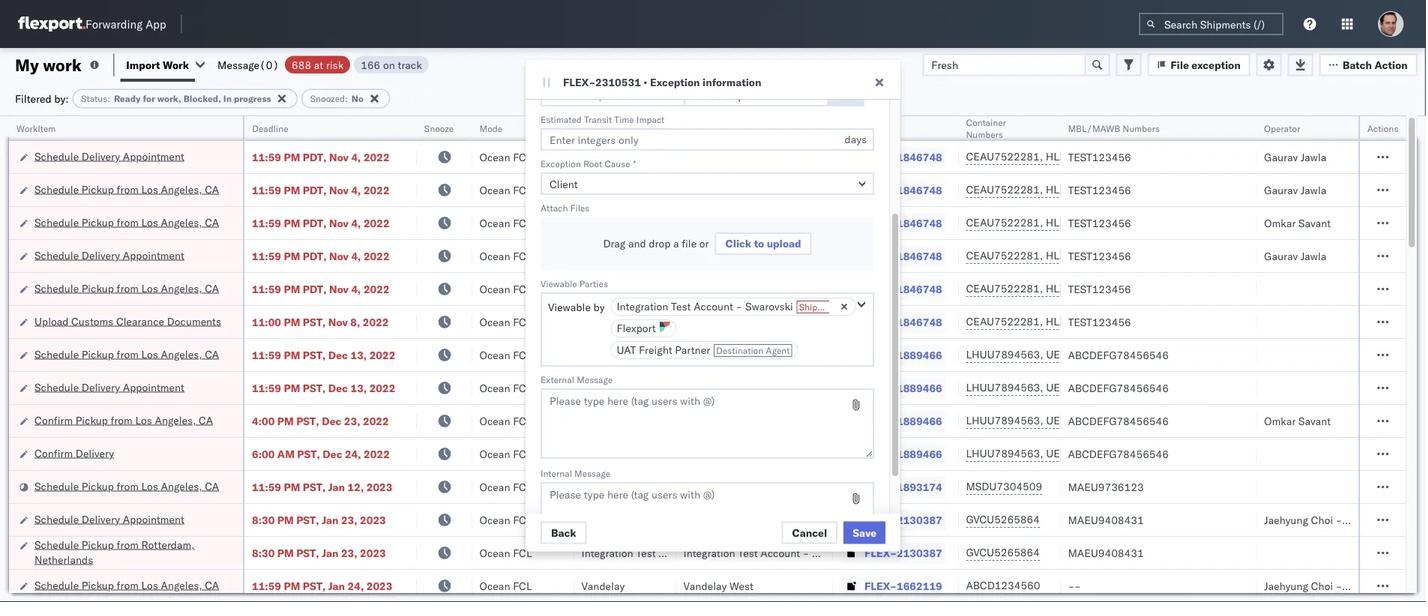 Task type: vqa. For each thing, say whether or not it's contained in the screenshot.
"Freight" corresponding to Origin
no



Task type: locate. For each thing, give the bounding box(es) containing it.
ca
[[205, 183, 219, 196], [205, 216, 219, 229], [205, 282, 219, 295], [205, 348, 219, 361], [199, 414, 213, 427], [205, 480, 219, 493], [205, 579, 219, 592]]

lagerfeld right cancel
[[834, 513, 879, 526]]

vandelay down back button
[[582, 579, 625, 592]]

savant
[[1299, 216, 1331, 229], [1299, 414, 1331, 427]]

ca for 1st schedule pickup from los angeles, ca button from the bottom
[[205, 579, 219, 592]]

pst,
[[303, 315, 326, 328], [303, 348, 326, 361], [303, 381, 326, 394], [296, 414, 319, 427], [297, 447, 320, 460], [303, 480, 326, 493], [296, 513, 319, 526], [296, 546, 319, 559], [303, 579, 326, 592]]

166
[[361, 58, 380, 71]]

13,
[[351, 348, 367, 361], [351, 381, 367, 394]]

9 ocean fcl from the top
[[480, 414, 532, 427]]

1 vandelay from the left
[[582, 579, 625, 592]]

2 vertical spatial 23,
[[341, 546, 357, 559]]

1 horizontal spatial vandelay
[[684, 579, 727, 592]]

gvcu5265864 down the msdu7304509
[[966, 513, 1040, 526]]

resize handle column header for mode
[[556, 116, 574, 602]]

0 vertical spatial gaurav jawla
[[1264, 150, 1327, 163]]

1 vertical spatial jawla
[[1301, 183, 1327, 196]]

1 vertical spatial maeu9408431
[[1068, 546, 1144, 559]]

id
[[860, 123, 869, 134]]

schedule delivery appointment link down workitem button
[[34, 149, 184, 164]]

viewable
[[541, 278, 577, 289], [548, 301, 591, 314]]

4 abcdefg78456546 from the top
[[1068, 447, 1169, 460]]

resize handle column header for container numbers
[[1043, 116, 1061, 602]]

schedule delivery appointment link up confirm pickup from los angeles, ca
[[34, 380, 184, 395]]

pm for 1st schedule pickup from los angeles, ca button from the top
[[284, 183, 300, 196]]

1 horizontal spatial exception
[[650, 76, 700, 89]]

1 vertical spatial agent
[[1399, 513, 1426, 526]]

1 schedule from the top
[[34, 150, 79, 163]]

numbers
[[1123, 123, 1160, 134], [966, 129, 1003, 140]]

1 vertical spatial message
[[577, 374, 613, 385]]

0 horizontal spatial numbers
[[966, 129, 1003, 140]]

schedule delivery appointment up customs
[[34, 249, 184, 262]]

2 omkar from the top
[[1264, 414, 1296, 427]]

pickup inside schedule pickup from rotterdam, netherlands
[[82, 538, 114, 551]]

1 vertical spatial 24,
[[348, 579, 364, 592]]

0 vertical spatial account
[[694, 300, 733, 313]]

pm for confirm pickup from los angeles, ca button
[[277, 414, 294, 427]]

los for 1st schedule pickup from los angeles, ca button from the top
[[141, 183, 158, 196]]

4 1889466 from the top
[[897, 447, 942, 460]]

delivery up schedule pickup from rotterdam, netherlands
[[82, 513, 120, 526]]

appointment up rotterdam,
[[123, 513, 184, 526]]

23, for confirm pickup from los angeles, ca
[[344, 414, 360, 427]]

1 resize handle column header from the left
[[225, 116, 243, 602]]

11:59 pm pst, dec 13, 2022 down 11:00 pm pst, nov 8, 2022
[[252, 348, 396, 361]]

1 flex-1846748 from the top
[[865, 150, 942, 163]]

filtered
[[15, 92, 52, 105]]

flex-2130387 down flex-1893174
[[865, 513, 942, 526]]

7 ocean fcl from the top
[[480, 348, 532, 361]]

flex-2130387 button
[[841, 510, 945, 531], [841, 510, 945, 531], [841, 543, 945, 564], [841, 543, 945, 564]]

3 ceau7522281, from the top
[[966, 216, 1043, 229]]

3 pdt, from the top
[[303, 216, 327, 229]]

parties
[[580, 278, 608, 289]]

2 pdt, from the top
[[303, 183, 327, 196]]

test123456 for 1st schedule pickup from los angeles, ca button from the top
[[1068, 183, 1131, 196]]

1 1889466 from the top
[[897, 348, 942, 361]]

vandelay left west on the bottom of page
[[684, 579, 727, 592]]

consignee down the information
[[684, 123, 727, 134]]

1 vertical spatial karl
[[812, 546, 831, 559]]

appointment up clearance
[[123, 249, 184, 262]]

account down cancel button
[[761, 546, 800, 559]]

1 vertical spatial 2130387
[[897, 546, 942, 559]]

2 8:30 from the top
[[252, 546, 275, 559]]

9 fcl from the top
[[513, 414, 532, 427]]

schedule for flex-2130387's schedule delivery appointment button
[[34, 513, 79, 526]]

bosch down client
[[582, 150, 611, 163]]

pm
[[284, 150, 300, 163], [284, 183, 300, 196], [284, 216, 300, 229], [284, 249, 300, 262], [284, 282, 300, 295], [284, 315, 300, 328], [284, 348, 300, 361], [284, 381, 300, 394], [277, 414, 294, 427], [284, 480, 300, 493], [277, 513, 294, 526], [277, 546, 294, 559], [284, 579, 300, 592]]

save
[[853, 526, 877, 539]]

8:30 pm pst, jan 23, 2023 down 11:59 pm pst, jan 12, 2023
[[252, 513, 386, 526]]

shipper
[[799, 301, 831, 313]]

-- : -- -- text field
[[684, 84, 829, 106]]

lhuu7894563,
[[966, 348, 1044, 361], [966, 381, 1044, 394], [966, 414, 1044, 427], [966, 447, 1044, 460]]

4 resize handle column header from the left
[[556, 116, 574, 602]]

hlxu6269489, for 1st schedule pickup from los angeles, ca button from the top
[[1046, 183, 1123, 196]]

1 vertical spatial gaurav jawla
[[1264, 183, 1327, 196]]

appointment up confirm pickup from los angeles, ca
[[123, 381, 184, 394]]

0 vertical spatial 13,
[[351, 348, 367, 361]]

2 : from the left
[[345, 93, 348, 104]]

11:59 for 3rd schedule pickup from los angeles, ca button
[[252, 282, 281, 295]]

6 ceau7522281, from the top
[[966, 315, 1043, 328]]

3 schedule delivery appointment from the top
[[34, 381, 184, 394]]

2 vertical spatial gaurav jawla
[[1264, 249, 1327, 262]]

from
[[117, 183, 139, 196], [117, 216, 139, 229], [117, 282, 139, 295], [117, 348, 139, 361], [111, 414, 133, 427], [117, 480, 139, 493], [117, 538, 139, 551], [117, 579, 139, 592]]

12,
[[348, 480, 364, 493]]

consignee
[[684, 123, 727, 134], [654, 480, 704, 493], [753, 480, 803, 493]]

hlxu6269489, for 5th schedule pickup from los angeles, ca button from the bottom of the page
[[1046, 216, 1123, 229]]

11:59
[[252, 150, 281, 163], [252, 183, 281, 196], [252, 216, 281, 229], [252, 249, 281, 262], [252, 282, 281, 295], [252, 348, 281, 361], [252, 381, 281, 394], [252, 480, 281, 493], [252, 579, 281, 592]]

agent right the destination
[[766, 345, 790, 356]]

1846748
[[897, 150, 942, 163], [897, 183, 942, 196], [897, 216, 942, 229], [897, 249, 942, 262], [897, 282, 942, 295], [897, 315, 942, 328]]

schedule pickup from los angeles, ca for 1st schedule pickup from los angeles, ca button from the top
[[34, 183, 219, 196]]

message right external
[[577, 374, 613, 385]]

flex-1846748 button
[[841, 147, 945, 168], [841, 147, 945, 168], [841, 180, 945, 201], [841, 180, 945, 201], [841, 213, 945, 234], [841, 213, 945, 234], [841, 246, 945, 267], [841, 246, 945, 267], [841, 279, 945, 300], [841, 279, 945, 300], [841, 312, 945, 333], [841, 312, 945, 333]]

1 vertical spatial omkar
[[1264, 414, 1296, 427]]

1 vertical spatial gaurav
[[1264, 183, 1298, 196]]

jaehyung
[[1264, 513, 1309, 526]]

ceau7522281, hlxu6269489, hlxu8034992 for 5th schedule pickup from los angeles, ca button from the bottom of the page
[[966, 216, 1199, 229]]

1 vertical spatial 23,
[[341, 513, 357, 526]]

integration up vandelay west
[[684, 546, 735, 559]]

upload customs clearance documents link
[[34, 314, 221, 329]]

schedule for 3rd schedule pickup from los angeles, ca button
[[34, 282, 79, 295]]

4, for 1st schedule pickup from los angeles, ca button from the top
[[351, 183, 361, 196]]

viewable for viewable by
[[548, 301, 591, 314]]

schedule delivery appointment button up customs
[[34, 248, 184, 264]]

13, down 8,
[[351, 348, 367, 361]]

7 fcl from the top
[[513, 348, 532, 361]]

2 savant from the top
[[1299, 414, 1331, 427]]

11:59 pm pst, jan 12, 2023
[[252, 480, 393, 493]]

3 appointment from the top
[[123, 381, 184, 394]]

6 hlxu6269489, from the top
[[1046, 315, 1123, 328]]

dec up the 6:00 am pst, dec 24, 2022
[[322, 414, 342, 427]]

flex-1893174 button
[[841, 477, 945, 498], [841, 477, 945, 498]]

integration test account - karl lagerfeld down the bookings test consignee
[[684, 513, 879, 526]]

lagerfeld down save button
[[834, 546, 879, 559]]

4, for 3rd schedule pickup from los angeles, ca button
[[351, 282, 361, 295]]

maeu9408431 up --
[[1068, 546, 1144, 559]]

agent inside uat freight partner destination agent
[[766, 345, 790, 356]]

pickup for 3rd schedule pickup from los angeles, ca button
[[82, 282, 114, 295]]

0 vertical spatial gvcu5265864
[[966, 513, 1040, 526]]

delivery up confirm pickup from los angeles, ca
[[82, 381, 120, 394]]

1 vertical spatial 8:30 pm pst, jan 23, 2023
[[252, 546, 386, 559]]

flex-2130387 up "flex-1662119"
[[865, 546, 942, 559]]

uetu5238478
[[1046, 348, 1119, 361], [1046, 381, 1119, 394], [1046, 414, 1119, 427], [1046, 447, 1119, 460]]

gvcu5265864 up abcd1234560
[[966, 546, 1040, 559]]

1 2130387 from the top
[[897, 513, 942, 526]]

nov for 1st schedule pickup from los angeles, ca button from the top
[[329, 183, 349, 196]]

appointment down workitem button
[[123, 150, 184, 163]]

11 schedule from the top
[[34, 579, 79, 592]]

flexport up uat
[[617, 322, 656, 335]]

bosch up 'or'
[[684, 216, 713, 229]]

2 hlxu8034992 from the top
[[1125, 183, 1199, 196]]

schedule
[[34, 150, 79, 163], [34, 183, 79, 196], [34, 216, 79, 229], [34, 249, 79, 262], [34, 282, 79, 295], [34, 348, 79, 361], [34, 381, 79, 394], [34, 480, 79, 493], [34, 513, 79, 526], [34, 538, 79, 551], [34, 579, 79, 592]]

viewable down viewable parties in the left top of the page
[[548, 301, 591, 314]]

3 resize handle column header from the left
[[454, 116, 472, 602]]

4 schedule delivery appointment link from the top
[[34, 512, 184, 527]]

forwarding
[[85, 17, 143, 31]]

integration down bookings
[[684, 513, 735, 526]]

pickup for 1st schedule pickup from los angeles, ca button from the top
[[82, 183, 114, 196]]

2 test123456 from the top
[[1068, 183, 1131, 196]]

0 vertical spatial viewable
[[541, 278, 577, 289]]

pdt, for 1st schedule pickup from los angeles, ca button from the top
[[303, 183, 327, 196]]

batch action
[[1343, 58, 1408, 71]]

account up uat freight partner destination agent
[[694, 300, 733, 313]]

1 vertical spatial 11:59 pm pst, dec 13, 2022
[[252, 381, 396, 394]]

from for confirm pickup from los angeles, ca button
[[111, 414, 133, 427]]

vandelay
[[582, 579, 625, 592], [684, 579, 727, 592]]

1 vertical spatial lagerfeld
[[834, 546, 879, 559]]

1 gvcu5265864 from the top
[[966, 513, 1040, 526]]

origin
[[1368, 513, 1397, 526]]

client name
[[582, 123, 632, 134]]

8 resize handle column header from the left
[[1043, 116, 1061, 602]]

MMM D, YYYY text field
[[541, 84, 685, 106]]

consignee up cancel
[[753, 480, 803, 493]]

bosch down uat freight partner destination agent
[[684, 381, 713, 394]]

3 lhuu7894563, from the top
[[966, 414, 1044, 427]]

2 integration test account - karl lagerfeld from the top
[[684, 546, 879, 559]]

angeles, for 3rd schedule pickup from los angeles, ca button
[[161, 282, 202, 295]]

0 vertical spatial agent
[[766, 345, 790, 356]]

1 vertical spatial 13,
[[351, 381, 367, 394]]

from for 5th schedule pickup from los angeles, ca button from the bottom of the page
[[117, 216, 139, 229]]

3 schedule pickup from los angeles, ca link from the top
[[34, 281, 219, 296]]

viewable for viewable parties
[[541, 278, 577, 289]]

4 hlxu6269489, from the top
[[1046, 249, 1123, 262]]

delivery for third schedule delivery appointment button from the bottom of the page
[[82, 249, 120, 262]]

schedule for 5th schedule pickup from los angeles, ca button from the bottom of the page
[[34, 216, 79, 229]]

0 vertical spatial integration test account - karl lagerfeld
[[684, 513, 879, 526]]

gaurav jawla for the schedule delivery appointment link for flex-1846748
[[1264, 150, 1327, 163]]

0 horizontal spatial vandelay
[[582, 579, 625, 592]]

11:59 pm pst, dec 13, 2022 up 4:00 pm pst, dec 23, 2022
[[252, 381, 396, 394]]

2 11:59 from the top
[[252, 183, 281, 196]]

1 uetu5238478 from the top
[[1046, 348, 1119, 361]]

flex-
[[563, 76, 596, 89], [865, 150, 897, 163], [865, 183, 897, 196], [865, 216, 897, 229], [865, 249, 897, 262], [865, 282, 897, 295], [865, 315, 897, 328], [865, 348, 897, 361], [865, 381, 897, 394], [865, 414, 897, 427], [865, 447, 897, 460], [865, 480, 897, 493], [865, 513, 897, 526], [865, 546, 897, 559], [865, 579, 897, 592]]

schedule delivery appointment button down workitem button
[[34, 149, 184, 165]]

4 fcl from the top
[[513, 249, 532, 262]]

fcl
[[513, 150, 532, 163], [513, 183, 532, 196], [513, 216, 532, 229], [513, 249, 532, 262], [513, 282, 532, 295], [513, 315, 532, 328], [513, 348, 532, 361], [513, 381, 532, 394], [513, 414, 532, 427], [513, 447, 532, 460], [513, 480, 532, 493], [513, 513, 532, 526], [513, 546, 532, 559], [513, 579, 532, 592]]

internal message
[[541, 468, 611, 479]]

karl left save
[[812, 513, 831, 526]]

0 vertical spatial savant
[[1299, 216, 1331, 229]]

numbers inside container numbers
[[966, 129, 1003, 140]]

upload customs clearance documents button
[[34, 314, 221, 330]]

8:30 up 11:59 pm pst, jan 24, 2023
[[252, 546, 275, 559]]

5 pdt, from the top
[[303, 282, 327, 295]]

bosch up uat freight partner destination agent
[[684, 315, 713, 328]]

account down the bookings test consignee
[[761, 513, 800, 526]]

bosch right external
[[582, 381, 611, 394]]

7 11:59 from the top
[[252, 381, 281, 394]]

cancel
[[792, 526, 827, 539]]

5 flex-1846748 from the top
[[865, 282, 942, 295]]

8:30
[[252, 513, 275, 526], [252, 546, 275, 559]]

2 schedule pickup from los angeles, ca from the top
[[34, 216, 219, 229]]

from for second schedule pickup from los angeles, ca button from the bottom
[[117, 480, 139, 493]]

1 vertical spatial exception
[[541, 158, 581, 169]]

container
[[966, 117, 1006, 128]]

agent
[[766, 345, 790, 356], [1399, 513, 1426, 526]]

pm for second schedule pickup from los angeles, ca button from the bottom
[[284, 480, 300, 493]]

1 vertical spatial 8:30
[[252, 546, 275, 559]]

2 vertical spatial message
[[575, 468, 611, 479]]

click to upload button
[[715, 232, 812, 255]]

166 on track
[[361, 58, 422, 71]]

nov for 5th schedule pickup from los angeles, ca button from the bottom of the page
[[329, 216, 349, 229]]

2130387 down "1893174"
[[897, 513, 942, 526]]

schedule delivery appointment up confirm pickup from los angeles, ca
[[34, 381, 184, 394]]

pickup for confirm pickup from los angeles, ca button
[[76, 414, 108, 427]]

2 vertical spatial gaurav
[[1264, 249, 1298, 262]]

Please type here (tag users with @) text field
[[541, 388, 874, 459]]

1 horizontal spatial numbers
[[1123, 123, 1160, 134]]

1 vertical spatial gvcu5265864
[[966, 546, 1040, 559]]

0 vertical spatial omkar savant
[[1264, 216, 1331, 229]]

exception right •
[[650, 76, 700, 89]]

pickup for 5th schedule pickup from los angeles, ca button from the bottom of the page
[[82, 216, 114, 229]]

resize handle column header
[[225, 116, 243, 602], [399, 116, 417, 602], [454, 116, 472, 602], [556, 116, 574, 602], [658, 116, 676, 602], [815, 116, 833, 602], [941, 116, 959, 602], [1043, 116, 1061, 602], [1239, 116, 1257, 602], [1341, 116, 1359, 602], [1388, 116, 1406, 602]]

0 vertical spatial confirm
[[34, 414, 73, 427]]

schedule for schedule pickup from rotterdam, netherlands button
[[34, 538, 79, 551]]

3 11:59 from the top
[[252, 216, 281, 229]]

1 horizontal spatial agent
[[1399, 513, 1426, 526]]

2 fcl from the top
[[513, 183, 532, 196]]

schedule pickup from los angeles, ca link for 1st schedule pickup from los angeles, ca button from the top
[[34, 182, 219, 197]]

0 vertical spatial lagerfeld
[[834, 513, 879, 526]]

1 vertical spatial confirm
[[34, 447, 73, 460]]

schedule pickup from los angeles, ca link for 3rd schedule pickup from los angeles, ca button from the bottom
[[34, 347, 219, 362]]

attach files
[[541, 202, 590, 213]]

6 fcl from the top
[[513, 315, 532, 328]]

schedule pickup from los angeles, ca
[[34, 183, 219, 196], [34, 216, 219, 229], [34, 282, 219, 295], [34, 348, 219, 361], [34, 480, 219, 493], [34, 579, 219, 592]]

: left no
[[345, 93, 348, 104]]

0 vertical spatial 23,
[[344, 414, 360, 427]]

3 hlxu6269489, from the top
[[1046, 216, 1123, 229]]

3 1846748 from the top
[[897, 216, 942, 229]]

5 schedule pickup from los angeles, ca from the top
[[34, 480, 219, 493]]

schedule delivery appointment down workitem button
[[34, 150, 184, 163]]

Search Shipments (/) text field
[[1139, 13, 1284, 35]]

9 11:59 from the top
[[252, 579, 281, 592]]

3 hlxu8034992 from the top
[[1125, 216, 1199, 229]]

nov for upload customs clearance documents button in the bottom of the page
[[328, 315, 348, 328]]

test123456 for upload customs clearance documents button in the bottom of the page
[[1068, 315, 1131, 328]]

flexport inside button
[[617, 322, 656, 335]]

3 4, from the top
[[351, 216, 361, 229]]

delivery up customs
[[82, 249, 120, 262]]

schedule delivery appointment button up confirm pickup from los angeles, ca
[[34, 380, 184, 396]]

hlxu6269489,
[[1046, 150, 1123, 163], [1046, 183, 1123, 196], [1046, 216, 1123, 229], [1046, 249, 1123, 262], [1046, 282, 1123, 295], [1046, 315, 1123, 328]]

angeles, for 1st schedule pickup from los angeles, ca button from the bottom
[[161, 579, 202, 592]]

schedule pickup from rotterdam, netherlands
[[34, 538, 195, 566]]

viewable up viewable by
[[541, 278, 577, 289]]

delivery
[[82, 150, 120, 163], [82, 249, 120, 262], [82, 381, 120, 394], [76, 447, 114, 460], [82, 513, 120, 526]]

2023 for schedule pickup from rotterdam, netherlands button
[[360, 546, 386, 559]]

bosch up integration test account - swarovski shipper
[[684, 282, 713, 295]]

2 ceau7522281, hlxu6269489, hlxu8034992 from the top
[[966, 183, 1199, 196]]

karl down cancel button
[[812, 546, 831, 559]]

numbers inside mbl/mawb numbers button
[[1123, 123, 1160, 134]]

import work button
[[126, 58, 189, 71]]

7 schedule from the top
[[34, 381, 79, 394]]

2 vertical spatial account
[[761, 546, 800, 559]]

: for status
[[107, 93, 110, 104]]

2130387 up 1662119
[[897, 546, 942, 559]]

4 test123456 from the top
[[1068, 249, 1131, 262]]

0 vertical spatial flexport
[[617, 322, 656, 335]]

from for 3rd schedule pickup from los angeles, ca button from the bottom
[[117, 348, 139, 361]]

hlxu8034992 for 5th schedule pickup from los angeles, ca button from the bottom of the page
[[1125, 216, 1199, 229]]

delivery down workitem button
[[82, 150, 120, 163]]

numbers for mbl/mawb numbers
[[1123, 123, 1160, 134]]

schedule delivery appointment link up schedule pickup from rotterdam, netherlands
[[34, 512, 184, 527]]

0 vertical spatial gaurav
[[1264, 150, 1298, 163]]

3 jawla from the top
[[1301, 249, 1327, 262]]

resize handle column header for client name
[[658, 116, 676, 602]]

0 vertical spatial jawla
[[1301, 150, 1327, 163]]

23, up 11:59 pm pst, jan 24, 2023
[[341, 546, 357, 559]]

schedule delivery appointment for flex-1846748
[[34, 150, 184, 163]]

0 vertical spatial maeu9408431
[[1068, 513, 1144, 526]]

1 schedule delivery appointment link from the top
[[34, 149, 184, 164]]

1 vertical spatial flexport
[[582, 480, 621, 493]]

5 schedule from the top
[[34, 282, 79, 295]]

5 test123456 from the top
[[1068, 282, 1131, 295]]

1 vertical spatial savant
[[1299, 414, 1331, 427]]

snoozed
[[310, 93, 345, 104]]

8:30 pm pst, jan 23, 2023 up 11:59 pm pst, jan 24, 2023
[[252, 546, 386, 559]]

2 schedule delivery appointment from the top
[[34, 249, 184, 262]]

23, up the 6:00 am pst, dec 24, 2022
[[344, 414, 360, 427]]

hlxu8034992 for 3rd schedule pickup from los angeles, ca button
[[1125, 282, 1199, 295]]

hlxu8034992 for upload customs clearance documents button in the bottom of the page
[[1125, 315, 1199, 328]]

4:00
[[252, 414, 275, 427]]

1 vertical spatial integration
[[684, 513, 735, 526]]

0 vertical spatial 8:30 pm pst, jan 23, 2023
[[252, 513, 386, 526]]

6:00
[[252, 447, 275, 460]]

pm for 3rd schedule pickup from los angeles, ca button from the bottom
[[284, 348, 300, 361]]

work
[[43, 54, 82, 75]]

1 schedule delivery appointment from the top
[[34, 150, 184, 163]]

2 maeu9408431 from the top
[[1068, 546, 1144, 559]]

app
[[146, 17, 166, 31]]

maeu9408431 down "maeu9736123"
[[1068, 513, 1144, 526]]

2 11:59 pm pdt, nov 4, 2022 from the top
[[252, 183, 390, 196]]

5 ceau7522281, from the top
[[966, 282, 1043, 295]]

0 vertical spatial karl
[[812, 513, 831, 526]]

consignee button
[[676, 119, 818, 134]]

drag
[[603, 237, 626, 250]]

11:59 for 1st schedule pickup from los angeles, ca button from the bottom
[[252, 579, 281, 592]]

23, down 12,
[[341, 513, 357, 526]]

file exception button
[[1148, 54, 1251, 76], [1148, 54, 1251, 76]]

2022
[[364, 150, 390, 163], [364, 183, 390, 196], [364, 216, 390, 229], [364, 249, 390, 262], [364, 282, 390, 295], [363, 315, 389, 328], [369, 348, 396, 361], [369, 381, 396, 394], [363, 414, 389, 427], [364, 447, 390, 460]]

dec up 11:59 pm pst, jan 12, 2023
[[323, 447, 342, 460]]

agent right origin
[[1399, 513, 1426, 526]]

0 vertical spatial omkar
[[1264, 216, 1296, 229]]

back
[[551, 526, 576, 539]]

hlxu8034992 for 1st schedule pickup from los angeles, ca button from the top
[[1125, 183, 1199, 196]]

8:30 down 6:00
[[252, 513, 275, 526]]

test123456
[[1068, 150, 1131, 163], [1068, 183, 1131, 196], [1068, 216, 1131, 229], [1068, 249, 1131, 262], [1068, 282, 1131, 295], [1068, 315, 1131, 328]]

exception
[[1192, 58, 1241, 71]]

0 vertical spatial 24,
[[345, 447, 361, 460]]

pst, for upload customs clearance documents link on the left bottom of the page
[[303, 315, 326, 328]]

: left ready
[[107, 93, 110, 104]]

resize handle column header for workitem
[[225, 116, 243, 602]]

consignee right demo
[[654, 480, 704, 493]]

delivery for 'confirm delivery' button
[[76, 447, 114, 460]]

1 omkar from the top
[[1264, 216, 1296, 229]]

message right internal
[[575, 468, 611, 479]]

internal
[[541, 468, 572, 479]]

flexport down internal message
[[582, 480, 621, 493]]

batch
[[1343, 58, 1372, 71]]

delivery for flex-2130387's schedule delivery appointment button
[[82, 513, 120, 526]]

message up in
[[218, 58, 259, 71]]

2 1889466 from the top
[[897, 381, 942, 394]]

bosch up bookings
[[684, 447, 713, 460]]

schedule inside schedule pickup from rotterdam, netherlands
[[34, 538, 79, 551]]

pm for schedule pickup from rotterdam, netherlands button
[[277, 546, 294, 559]]

0 horizontal spatial :
[[107, 93, 110, 104]]

1 vertical spatial viewable
[[548, 301, 591, 314]]

1 vertical spatial integration test account - karl lagerfeld
[[684, 546, 879, 559]]

client name button
[[574, 119, 661, 134]]

schedule delivery appointment button up schedule pickup from rotterdam, netherlands
[[34, 512, 184, 528]]

angeles, for second schedule pickup from los angeles, ca button from the bottom
[[161, 480, 202, 493]]

schedule pickup from rotterdam, netherlands button
[[34, 537, 223, 569]]

to
[[754, 237, 764, 250]]

0 vertical spatial 11:59 pm pst, dec 13, 2022
[[252, 348, 396, 361]]

confirm delivery link
[[34, 446, 114, 461]]

angeles, for confirm pickup from los angeles, ca button
[[155, 414, 196, 427]]

cancel button
[[782, 521, 838, 544]]

4 flex-1846748 from the top
[[865, 249, 942, 262]]

11:59 pm pst, jan 24, 2023
[[252, 579, 393, 592]]

1 vertical spatial flex-2130387
[[865, 546, 942, 559]]

2 vertical spatial jawla
[[1301, 249, 1327, 262]]

3 schedule delivery appointment button from the top
[[34, 380, 184, 396]]

5 11:59 from the top
[[252, 282, 281, 295]]

my
[[15, 54, 39, 75]]

0 horizontal spatial exception
[[541, 158, 581, 169]]

5 ceau7522281, hlxu6269489, hlxu8034992 from the top
[[966, 282, 1199, 295]]

confirm for confirm delivery
[[34, 447, 73, 460]]

0 vertical spatial 2130387
[[897, 513, 942, 526]]

1 horizontal spatial :
[[345, 93, 348, 104]]

ceau7522281, for 3rd schedule pickup from los angeles, ca button
[[966, 282, 1043, 295]]

11:59 pm pst, dec 13, 2022
[[252, 348, 396, 361], [252, 381, 396, 394]]

pdt, for 5th schedule pickup from los angeles, ca button from the bottom of the page
[[303, 216, 327, 229]]

0 vertical spatial flex-2130387
[[865, 513, 942, 526]]

bosch up internal message
[[582, 447, 611, 460]]

1 appointment from the top
[[123, 150, 184, 163]]

0 vertical spatial 8:30
[[252, 513, 275, 526]]

from for 3rd schedule pickup from los angeles, ca button
[[117, 282, 139, 295]]

6:00 am pst, dec 24, 2022
[[252, 447, 390, 460]]

jawla
[[1301, 150, 1327, 163], [1301, 183, 1327, 196], [1301, 249, 1327, 262]]

11:59 for 3rd schedule pickup from los angeles, ca button from the bottom
[[252, 348, 281, 361]]

13, up 4:00 pm pst, dec 23, 2022
[[351, 381, 367, 394]]

from inside schedule pickup from rotterdam, netherlands
[[117, 538, 139, 551]]

0 horizontal spatial agent
[[766, 345, 790, 356]]

delivery down confirm pickup from los angeles, ca button
[[76, 447, 114, 460]]

schedule pickup from los angeles, ca link for 3rd schedule pickup from los angeles, ca button
[[34, 281, 219, 296]]

integration test account - karl lagerfeld
[[684, 513, 879, 526], [684, 546, 879, 559]]

integration test account - karl lagerfeld down cancel button
[[684, 546, 879, 559]]

workitem button
[[9, 119, 228, 134]]

2 vandelay from the left
[[684, 579, 727, 592]]

mode button
[[472, 119, 559, 134]]

consignee for bookings test consignee
[[753, 480, 803, 493]]

message for external message
[[577, 374, 613, 385]]

schedule delivery appointment link for flex-1846748
[[34, 149, 184, 164]]

flex id button
[[833, 119, 944, 134]]

14 fcl from the top
[[513, 579, 532, 592]]

omkar for lhuu7894563, uetu5238478
[[1264, 414, 1296, 427]]

savant for lhuu7894563, uetu5238478
[[1299, 414, 1331, 427]]

abcdefg78456546
[[1068, 348, 1169, 361], [1068, 381, 1169, 394], [1068, 414, 1169, 427], [1068, 447, 1169, 460]]

numbers right mbl/mawb
[[1123, 123, 1160, 134]]

1 jawla from the top
[[1301, 150, 1327, 163]]

1 omkar savant from the top
[[1264, 216, 1331, 229]]

schedule delivery appointment up schedule pickup from rotterdam, netherlands
[[34, 513, 184, 526]]

numbers down 'container'
[[966, 129, 1003, 140]]

integration up flexport button
[[617, 300, 669, 313]]

exception left root
[[541, 158, 581, 169]]

files
[[570, 202, 590, 213]]

schedule delivery appointment link up customs
[[34, 248, 184, 263]]

: for snoozed
[[345, 93, 348, 104]]

6 resize handle column header from the left
[[815, 116, 833, 602]]

omkar savant for lhuu7894563, uetu5238478
[[1264, 414, 1331, 427]]

4 schedule delivery appointment from the top
[[34, 513, 184, 526]]

4 1846748 from the top
[[897, 249, 942, 262]]

pst, for second schedule pickup from los angeles, ca button from the bottom the schedule pickup from los angeles, ca link
[[303, 480, 326, 493]]

9 schedule from the top
[[34, 513, 79, 526]]

1 vertical spatial omkar savant
[[1264, 414, 1331, 427]]

schedule pickup from los angeles, ca link
[[34, 182, 219, 197], [34, 215, 219, 230], [34, 281, 219, 296], [34, 347, 219, 362], [34, 479, 219, 494], [34, 578, 219, 593]]

24, for 2022
[[345, 447, 361, 460]]



Task type: describe. For each thing, give the bounding box(es) containing it.
a
[[673, 237, 679, 250]]

upload
[[34, 315, 69, 328]]

2 gvcu5265864 from the top
[[966, 546, 1040, 559]]

file
[[1171, 58, 1189, 71]]

bookings
[[684, 480, 728, 493]]

schedule for third schedule delivery appointment button from the bottom of the page
[[34, 249, 79, 262]]

6 schedule pickup from los angeles, ca button from the top
[[34, 578, 219, 594]]

1662119
[[897, 579, 942, 592]]

click
[[726, 237, 752, 250]]

swarovski
[[745, 300, 793, 313]]

1 ceau7522281, hlxu6269489, hlxu8034992 from the top
[[966, 150, 1199, 163]]

4 lhuu7894563, uetu5238478 from the top
[[966, 447, 1119, 460]]

estimated
[[541, 114, 582, 125]]

rotterdam,
[[141, 538, 195, 551]]

jan for 1st schedule pickup from los angeles, ca button from the bottom
[[328, 579, 345, 592]]

2 appointment from the top
[[123, 249, 184, 262]]

3 gaurav from the top
[[1264, 249, 1298, 262]]

and
[[628, 237, 646, 250]]

or
[[700, 237, 709, 250]]

6 flex-1846748 from the top
[[865, 315, 942, 328]]

4 flex-1889466 from the top
[[865, 447, 942, 460]]

12 fcl from the top
[[513, 513, 532, 526]]

1 11:59 pm pdt, nov 4, 2022 from the top
[[252, 150, 390, 163]]

2 ocean fcl from the top
[[480, 183, 532, 196]]

1 11:59 pm pst, dec 13, 2022 from the top
[[252, 348, 396, 361]]

4 ceau7522281, from the top
[[966, 249, 1043, 262]]

3 flex-1889466 from the top
[[865, 414, 942, 427]]

schedule pickup from los angeles, ca for 3rd schedule pickup from los angeles, ca button from the bottom
[[34, 348, 219, 361]]

1 hlxu8034992 from the top
[[1125, 150, 1199, 163]]

schedule for 1st schedule pickup from los angeles, ca button from the bottom
[[34, 579, 79, 592]]

2 schedule pickup from los angeles, ca button from the top
[[34, 215, 219, 231]]

8 ocean fcl from the top
[[480, 381, 532, 394]]

2 uetu5238478 from the top
[[1046, 381, 1119, 394]]

pst, for 1st schedule pickup from los angeles, ca button from the bottom's the schedule pickup from los angeles, ca link
[[303, 579, 326, 592]]

11 ocean fcl from the top
[[480, 480, 532, 493]]

8,
[[350, 315, 360, 328]]

by:
[[54, 92, 69, 105]]

2 1846748 from the top
[[897, 183, 942, 196]]

jawla for 3rd the schedule delivery appointment link from the bottom of the page
[[1301, 249, 1327, 262]]

24, for 2023
[[348, 579, 364, 592]]

2 flex-2130387 from the top
[[865, 546, 942, 559]]

0 vertical spatial integration
[[617, 300, 669, 313]]

vandelay west
[[684, 579, 754, 592]]

3 fcl from the top
[[513, 216, 532, 229]]

flex-1893174
[[865, 480, 942, 493]]

for
[[143, 93, 155, 104]]

forwarding app link
[[18, 17, 166, 31]]

schedule pickup from los angeles, ca link for 1st schedule pickup from los angeles, ca button from the bottom
[[34, 578, 219, 593]]

savant for ceau7522281, hlxu6269489, hlxu8034992
[[1299, 216, 1331, 229]]

2 lagerfeld from the top
[[834, 546, 879, 559]]

from for 1st schedule pickup from los angeles, ca button from the top
[[117, 183, 139, 196]]

consignee for flexport demo consignee
[[654, 480, 704, 493]]

1 test123456 from the top
[[1068, 150, 1131, 163]]

Enter integers only number field
[[541, 128, 874, 151]]

work,
[[157, 93, 181, 104]]

resize handle column header for deadline
[[399, 116, 417, 602]]

1 lhuu7894563, from the top
[[966, 348, 1044, 361]]

11:59 pm pdt, nov 4, 2022 for 3rd schedule pickup from los angeles, ca button
[[252, 282, 390, 295]]

688 at risk
[[292, 58, 344, 71]]

flexport. image
[[18, 17, 85, 31]]

schedule pickup from los angeles, ca for 3rd schedule pickup from los angeles, ca button
[[34, 282, 219, 295]]

1 13, from the top
[[351, 348, 367, 361]]

workitem
[[16, 123, 56, 134]]

integration test account - swarovski shipper
[[617, 300, 831, 313]]

2 8:30 pm pst, jan 23, 2023 from the top
[[252, 546, 386, 559]]

bosch down 'files'
[[582, 216, 611, 229]]

omkar for ceau7522281, hlxu6269489, hlxu8034992
[[1264, 216, 1296, 229]]

10 fcl from the top
[[513, 447, 532, 460]]

11:59 for second schedule pickup from los angeles, ca button from the bottom
[[252, 480, 281, 493]]

information
[[703, 76, 762, 89]]

bosch down enter integers only number field
[[684, 183, 713, 196]]

1 abcdefg78456546 from the top
[[1068, 348, 1169, 361]]

destination
[[716, 345, 764, 356]]

4 uetu5238478 from the top
[[1046, 447, 1119, 460]]

from for 1st schedule pickup from los angeles, ca button from the bottom
[[117, 579, 139, 592]]

schedule delivery appointment link for flex-2130387
[[34, 512, 184, 527]]

save button
[[844, 521, 886, 544]]

ca for 3rd schedule pickup from los angeles, ca button
[[205, 282, 219, 295]]

pickup for second schedule pickup from los angeles, ca button from the bottom
[[82, 480, 114, 493]]

2 schedule delivery appointment button from the top
[[34, 248, 184, 264]]

resize handle column header for mbl/mawb numbers
[[1239, 116, 1257, 602]]

dec down 11:00 pm pst, nov 8, 2022
[[328, 348, 348, 361]]

resize handle column header for consignee
[[815, 116, 833, 602]]

4 11:59 from the top
[[252, 249, 281, 262]]

track
[[398, 58, 422, 71]]

bosch up client text field
[[684, 150, 713, 163]]

at
[[314, 58, 323, 71]]

*
[[633, 158, 636, 169]]

customs
[[71, 315, 113, 328]]

name
[[608, 123, 632, 134]]

23, for schedule pickup from rotterdam, netherlands
[[341, 546, 357, 559]]

click to upload
[[726, 237, 801, 250]]

3 schedule pickup from los angeles, ca button from the top
[[34, 281, 219, 297]]

flex-2310531 • exception information
[[563, 76, 762, 89]]

from for schedule pickup from rotterdam, netherlands button
[[117, 538, 139, 551]]

3 lhuu7894563, uetu5238478 from the top
[[966, 414, 1119, 427]]

4 11:59 pm pdt, nov 4, 2022 from the top
[[252, 249, 390, 262]]

mbl/mawb
[[1068, 123, 1120, 134]]

5 ocean fcl from the top
[[480, 282, 532, 295]]

angeles, for 5th schedule pickup from los angeles, ca button from the bottom of the page
[[161, 216, 202, 229]]

freight
[[639, 343, 672, 357]]

jaehyung choi - test origin agent
[[1264, 513, 1426, 526]]

file exception
[[1171, 58, 1241, 71]]

bookings test consignee
[[684, 480, 803, 493]]

(0)
[[259, 58, 279, 71]]

3 flex-1846748 from the top
[[865, 216, 942, 229]]

vandelay for vandelay
[[582, 579, 625, 592]]

0 vertical spatial exception
[[650, 76, 700, 89]]

3 abcdefg78456546 from the top
[[1068, 414, 1169, 427]]

action
[[1375, 58, 1408, 71]]

4, for 5th schedule pickup from los angeles, ca button from the bottom of the page
[[351, 216, 361, 229]]

1 maeu9408431 from the top
[[1068, 513, 1144, 526]]

5 schedule pickup from los angeles, ca button from the top
[[34, 479, 219, 495]]

dec up 4:00 pm pst, dec 23, 2022
[[328, 381, 348, 394]]

consignee inside button
[[684, 123, 727, 134]]

4 hlxu8034992 from the top
[[1125, 249, 1199, 262]]

risk
[[326, 58, 344, 71]]

2 lhuu7894563, uetu5238478 from the top
[[966, 381, 1119, 394]]

2 13, from the top
[[351, 381, 367, 394]]

11 fcl from the top
[[513, 480, 532, 493]]

partner
[[675, 343, 710, 357]]

2 gaurav jawla from the top
[[1264, 183, 1327, 196]]

1 karl from the top
[[812, 513, 831, 526]]

deadline
[[252, 123, 288, 134]]

pickup for 3rd schedule pickup from los angeles, ca button from the bottom
[[82, 348, 114, 361]]

2 abcdefg78456546 from the top
[[1068, 381, 1169, 394]]

2 schedule delivery appointment link from the top
[[34, 248, 184, 263]]

pst, for the schedule pickup from los angeles, ca link for 3rd schedule pickup from los angeles, ca button from the bottom
[[303, 348, 326, 361]]

in
[[223, 93, 232, 104]]

3 ocean fcl from the top
[[480, 216, 532, 229]]

12 ocean fcl from the top
[[480, 513, 532, 526]]

pm for 3rd schedule pickup from los angeles, ca button
[[284, 282, 300, 295]]

documents
[[167, 315, 221, 328]]

1 lagerfeld from the top
[[834, 513, 879, 526]]

ready
[[114, 93, 141, 104]]

schedule for flex-1889466 schedule delivery appointment button
[[34, 381, 79, 394]]

netherlands
[[34, 553, 93, 566]]

message (0)
[[218, 58, 279, 71]]

bosch up parties
[[582, 249, 611, 262]]

confirm delivery button
[[34, 446, 114, 462]]

external
[[541, 374, 574, 385]]

upload
[[767, 237, 801, 250]]

4 ocean fcl from the top
[[480, 249, 532, 262]]

west
[[730, 579, 754, 592]]

1 vertical spatial account
[[761, 513, 800, 526]]

appointment for flex-1846748
[[123, 150, 184, 163]]

cause
[[605, 158, 630, 169]]

omkar savant for ceau7522281, hlxu6269489, hlxu8034992
[[1264, 216, 1331, 229]]

Please type here (tag users with @) text field
[[541, 482, 874, 553]]

1 pdt, from the top
[[303, 150, 327, 163]]

8 fcl from the top
[[513, 381, 532, 394]]

demo
[[624, 480, 651, 493]]

vandelay for vandelay west
[[684, 579, 727, 592]]

4 4, from the top
[[351, 249, 361, 262]]

pm for 5th schedule pickup from los angeles, ca button from the bottom of the page
[[284, 216, 300, 229]]

1 schedule pickup from los angeles, ca button from the top
[[34, 182, 219, 198]]

flexport for flexport
[[617, 322, 656, 335]]

ceau7522281, hlxu6269489, hlxu8034992 for 3rd schedule pickup from los angeles, ca button
[[966, 282, 1199, 295]]

schedule pickup from los angeles, ca for second schedule pickup from los angeles, ca button from the bottom
[[34, 480, 219, 493]]

ceau7522281, hlxu6269489, hlxu8034992 for 1st schedule pickup from los angeles, ca button from the top
[[966, 183, 1199, 196]]

client
[[582, 123, 606, 134]]

gaurav jawla for 3rd the schedule delivery appointment link from the bottom of the page
[[1264, 249, 1327, 262]]

los for 1st schedule pickup from los angeles, ca button from the bottom
[[141, 579, 158, 592]]

2 karl from the top
[[812, 546, 831, 559]]

bosch right a
[[684, 249, 713, 262]]

nov for 3rd schedule pickup from los angeles, ca button
[[329, 282, 349, 295]]

11:59 for 5th schedule pickup from los angeles, ca button from the bottom of the page
[[252, 216, 281, 229]]

pdt, for 3rd schedule pickup from los angeles, ca button
[[303, 282, 327, 295]]

bosch down by
[[582, 315, 611, 328]]

appointment for flex-2130387
[[123, 513, 184, 526]]

hlxu6269489, for upload customs clearance documents button in the bottom of the page
[[1046, 315, 1123, 328]]

1 gaurav from the top
[[1264, 150, 1298, 163]]

•
[[644, 76, 648, 89]]

los for confirm pickup from los angeles, ca button
[[135, 414, 152, 427]]

bosch up 'files'
[[582, 183, 611, 196]]

message for internal message
[[575, 468, 611, 479]]

2310531
[[595, 76, 641, 89]]

pickup for 1st schedule pickup from los angeles, ca button from the bottom
[[82, 579, 114, 592]]

2 flex-1889466 from the top
[[865, 381, 942, 394]]

1 ceau7522281, from the top
[[966, 150, 1043, 163]]

4 pdt, from the top
[[303, 249, 327, 262]]

ca for 3rd schedule pickup from los angeles, ca button from the bottom
[[205, 348, 219, 361]]

2 lhuu7894563, from the top
[[966, 381, 1044, 394]]

back button
[[541, 521, 587, 544]]

4 lhuu7894563, from the top
[[966, 447, 1044, 460]]

4 ceau7522281, hlxu6269489, hlxu8034992 from the top
[[966, 249, 1199, 262]]

2 jawla from the top
[[1301, 183, 1327, 196]]

schedule delivery appointment for flex-2130387
[[34, 513, 184, 526]]

filtered by:
[[15, 92, 69, 105]]

1 hlxu6269489, from the top
[[1046, 150, 1123, 163]]

choi
[[1311, 513, 1333, 526]]

2 2130387 from the top
[[897, 546, 942, 559]]

operator
[[1264, 123, 1301, 134]]

schedule delivery appointment for flex-1889466
[[34, 381, 184, 394]]

ceau7522281, hlxu6269489, hlxu8034992 for upload customs clearance documents button in the bottom of the page
[[966, 315, 1199, 328]]

root
[[583, 158, 602, 169]]

flexport button
[[611, 319, 676, 337]]

actions
[[1368, 123, 1399, 134]]

bosch up by
[[582, 282, 611, 295]]

0 vertical spatial message
[[218, 58, 259, 71]]

2 vertical spatial integration
[[684, 546, 735, 559]]

deadline button
[[244, 119, 402, 134]]

1 11:59 from the top
[[252, 150, 281, 163]]

viewable parties
[[541, 278, 608, 289]]

blocked,
[[183, 93, 221, 104]]

6 ocean fcl from the top
[[480, 315, 532, 328]]

mbl/mawb numbers button
[[1061, 119, 1242, 134]]

11 resize handle column header from the left
[[1388, 116, 1406, 602]]

jawla for the schedule delivery appointment link for flex-1846748
[[1301, 150, 1327, 163]]

5 1846748 from the top
[[897, 282, 942, 295]]

ca for second schedule pickup from los angeles, ca button from the bottom
[[205, 480, 219, 493]]

los for 3rd schedule pickup from los angeles, ca button from the bottom
[[141, 348, 158, 361]]

688
[[292, 58, 311, 71]]

14 ocean fcl from the top
[[480, 579, 532, 592]]

schedule delivery appointment button for flex-2130387
[[34, 512, 184, 528]]

5 fcl from the top
[[513, 282, 532, 295]]

bosch left the destination
[[684, 348, 713, 361]]

2 gaurav from the top
[[1264, 183, 1298, 196]]

11:00
[[252, 315, 281, 328]]

1 lhuu7894563, uetu5238478 from the top
[[966, 348, 1119, 361]]

delivery for schedule delivery appointment button related to flex-1846748
[[82, 150, 120, 163]]

mode
[[480, 123, 503, 134]]

transit
[[584, 114, 612, 125]]

test123456 for 5th schedule pickup from los angeles, ca button from the bottom of the page
[[1068, 216, 1131, 229]]

schedule for schedule delivery appointment button related to flex-1846748
[[34, 150, 79, 163]]

2 flex-1846748 from the top
[[865, 183, 942, 196]]

pst, for schedule pickup from rotterdam, netherlands link
[[296, 546, 319, 559]]

flexport demo consignee
[[582, 480, 704, 493]]

confirm for confirm pickup from los angeles, ca
[[34, 414, 73, 427]]

confirm pickup from los angeles, ca link
[[34, 413, 213, 428]]

Search Work text field
[[923, 54, 1086, 76]]

work
[[163, 58, 189, 71]]

pst
[[837, 88, 856, 102]]

flex
[[841, 123, 857, 134]]

jan for schedule pickup from rotterdam, netherlands button
[[322, 546, 339, 559]]

schedule for 1st schedule pickup from los angeles, ca button from the top
[[34, 183, 79, 196]]

pickup for schedule pickup from rotterdam, netherlands button
[[82, 538, 114, 551]]

ceau7522281, for 1st schedule pickup from los angeles, ca button from the top
[[966, 183, 1043, 196]]

schedule for 3rd schedule pickup from los angeles, ca button from the bottom
[[34, 348, 79, 361]]

13 fcl from the top
[[513, 546, 532, 559]]

ca for 5th schedule pickup from los angeles, ca button from the bottom of the page
[[205, 216, 219, 229]]

los for second schedule pickup from los angeles, ca button from the bottom
[[141, 480, 158, 493]]

6 1846748 from the top
[[897, 315, 942, 328]]

no
[[352, 93, 364, 104]]

ceau7522281, for 5th schedule pickup from los angeles, ca button from the bottom of the page
[[966, 216, 1043, 229]]

import work
[[126, 58, 189, 71]]

schedule pickup from los angeles, ca link for 5th schedule pickup from los angeles, ca button from the bottom of the page
[[34, 215, 219, 230]]

am
[[277, 447, 295, 460]]

resize handle column header for flex id
[[941, 116, 959, 602]]

Client text field
[[541, 172, 874, 195]]

flex-1662119
[[865, 579, 942, 592]]

1 8:30 pm pst, jan 23, 2023 from the top
[[252, 513, 386, 526]]

confirm pickup from los angeles, ca
[[34, 414, 213, 427]]

bosch left uat
[[582, 348, 611, 361]]

ca for 1st schedule pickup from los angeles, ca button from the top
[[205, 183, 219, 196]]



